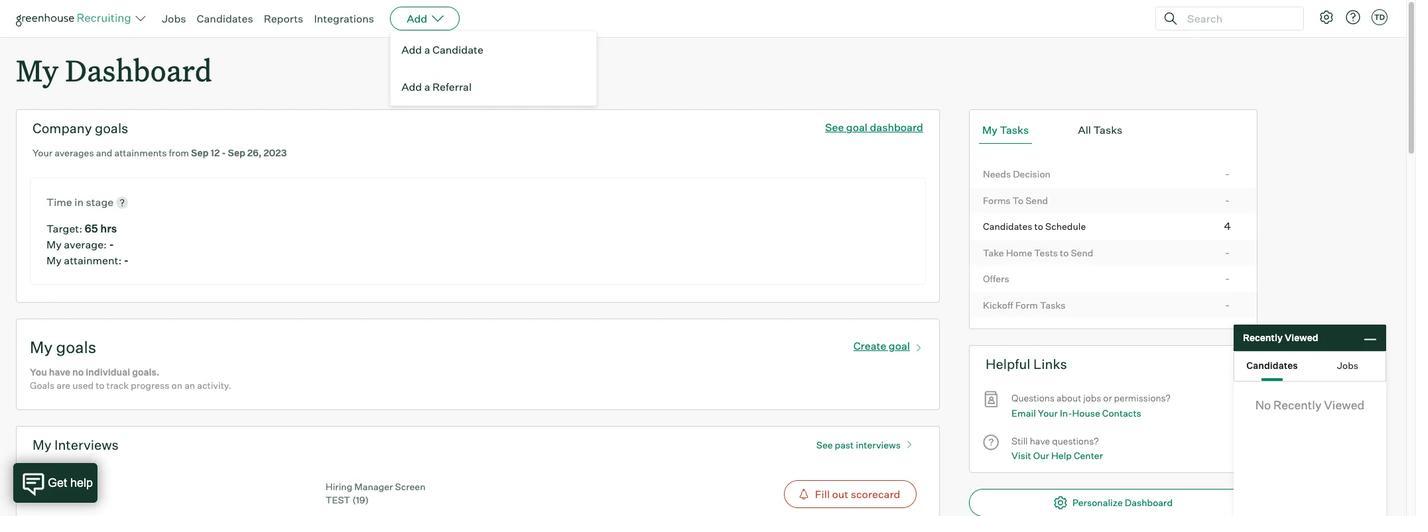 Task type: locate. For each thing, give the bounding box(es) containing it.
have up "are"
[[49, 367, 70, 378]]

0 vertical spatial a
[[424, 43, 430, 56]]

4
[[1224, 220, 1231, 233]]

1 vertical spatial goals
[[56, 338, 96, 357]]

candidates down "recently viewed"
[[1247, 360, 1298, 371]]

links
[[1034, 356, 1068, 373]]

0 vertical spatial dashboard
[[65, 50, 212, 90]]

tests
[[1035, 247, 1058, 259]]

goal left "dashboard"
[[847, 121, 868, 134]]

1 vertical spatial candidates
[[983, 221, 1033, 232]]

a left candidate
[[424, 43, 430, 56]]

0 horizontal spatial your
[[33, 147, 53, 159]]

candidate
[[433, 43, 484, 56]]

no
[[1256, 398, 1271, 413]]

you have no individual goals. goals are used to track progress on an activity.
[[30, 367, 231, 391]]

dashboard down jobs in the left top of the page
[[65, 50, 212, 90]]

candidates down forms to send
[[983, 221, 1033, 232]]

to right tests
[[1060, 247, 1069, 259]]

helpful
[[986, 356, 1031, 373]]

viewed
[[1285, 333, 1319, 344], [1325, 398, 1365, 413]]

fill out scorecard link
[[621, 481, 917, 509]]

add inside add dropdown button
[[407, 12, 427, 25]]

add inside add a candidate link
[[402, 43, 422, 56]]

0 horizontal spatial to
[[96, 380, 104, 391]]

my tasks
[[983, 124, 1029, 137]]

form
[[1016, 300, 1038, 311]]

fill
[[815, 488, 830, 501]]

0 horizontal spatial sep
[[191, 147, 209, 159]]

your left in-
[[1038, 408, 1058, 419]]

your down company
[[33, 147, 53, 159]]

jobs
[[1084, 393, 1102, 404]]

0 horizontal spatial have
[[49, 367, 70, 378]]

integrations link
[[314, 12, 374, 25]]

a for candidate
[[424, 43, 430, 56]]

tasks inside button
[[1000, 124, 1029, 137]]

my inside button
[[983, 124, 998, 137]]

dashboard inside 'link'
[[1125, 497, 1173, 509]]

1 vertical spatial see
[[817, 440, 833, 451]]

2 sep from the left
[[228, 147, 245, 159]]

add left "referral" on the top of page
[[402, 80, 422, 94]]

0 vertical spatial recently
[[1243, 333, 1283, 344]]

dashboard
[[65, 50, 212, 90], [1125, 497, 1173, 509]]

2 horizontal spatial to
[[1060, 247, 1069, 259]]

1 vertical spatial add
[[402, 43, 422, 56]]

td
[[1375, 13, 1385, 22]]

1 horizontal spatial candidates
[[983, 221, 1033, 232]]

have inside still have questions? visit our help center
[[1030, 436, 1050, 447]]

a for referral
[[424, 80, 430, 94]]

see left past
[[817, 440, 833, 451]]

goal for my goals
[[889, 339, 910, 353]]

1 horizontal spatial to
[[1035, 221, 1044, 232]]

jobs
[[162, 12, 186, 25]]

hiring
[[326, 481, 353, 493]]

candidates to schedule
[[983, 221, 1086, 232]]

personalize dashboard link
[[969, 490, 1258, 517]]

goal right create in the bottom right of the page
[[889, 339, 910, 353]]

tasks right all
[[1094, 124, 1123, 137]]

have up our
[[1030, 436, 1050, 447]]

company goals
[[33, 120, 128, 137]]

a
[[424, 43, 430, 56], [424, 80, 430, 94]]

to
[[1013, 195, 1024, 206]]

tasks up needs decision
[[1000, 124, 1029, 137]]

tab list
[[979, 117, 1248, 144]]

and
[[96, 147, 112, 159]]

1 vertical spatial send
[[1071, 247, 1094, 259]]

helpful links
[[986, 356, 1068, 373]]

candidates for candidates link
[[197, 12, 253, 25]]

tasks for all tasks
[[1094, 124, 1123, 137]]

0 horizontal spatial tasks
[[1000, 124, 1029, 137]]

goals for my goals
[[56, 338, 96, 357]]

1 vertical spatial dashboard
[[1125, 497, 1173, 509]]

center
[[1074, 451, 1103, 462]]

to up take home tests to send
[[1035, 221, 1044, 232]]

have for help
[[1030, 436, 1050, 447]]

2 vertical spatial candidates
[[1247, 360, 1298, 371]]

in
[[74, 196, 84, 209]]

candidates link
[[197, 12, 253, 25]]

add for add
[[407, 12, 427, 25]]

td button
[[1369, 7, 1391, 28]]

sep left the 12
[[191, 147, 209, 159]]

your averages and attainments from sep 12 - sep 26, 2023
[[33, 147, 287, 159]]

add inside the add a referral link
[[402, 80, 422, 94]]

goals up and
[[95, 120, 128, 137]]

stage
[[86, 196, 114, 209]]

have inside you have no individual goals. goals are used to track progress on an activity.
[[49, 367, 70, 378]]

dashboard for personalize dashboard
[[1125, 497, 1173, 509]]

2 vertical spatial to
[[96, 380, 104, 391]]

2 horizontal spatial tasks
[[1094, 124, 1123, 137]]

dashboard for my dashboard
[[65, 50, 212, 90]]

1 horizontal spatial your
[[1038, 408, 1058, 419]]

configure image
[[1319, 9, 1335, 25]]

see
[[825, 121, 844, 134], [817, 440, 833, 451]]

1 vertical spatial a
[[424, 80, 430, 94]]

add for add a referral
[[402, 80, 422, 94]]

2 a from the top
[[424, 80, 430, 94]]

house
[[1073, 408, 1101, 419]]

my tasks button
[[979, 117, 1033, 144]]

tasks right form
[[1040, 300, 1066, 311]]

past
[[835, 440, 854, 451]]

1 horizontal spatial sep
[[228, 147, 245, 159]]

goals
[[30, 380, 55, 391]]

1 vertical spatial your
[[1038, 408, 1058, 419]]

to down individual
[[96, 380, 104, 391]]

1 horizontal spatial tasks
[[1040, 300, 1066, 311]]

td button
[[1372, 9, 1388, 25]]

a inside add a candidate link
[[424, 43, 430, 56]]

to
[[1035, 221, 1044, 232], [1060, 247, 1069, 259], [96, 380, 104, 391]]

send right to
[[1026, 195, 1048, 206]]

forms to send
[[983, 195, 1048, 206]]

my
[[16, 50, 58, 90], [983, 124, 998, 137], [46, 238, 62, 251], [46, 254, 62, 267], [30, 338, 53, 357], [33, 437, 52, 454]]

questions?
[[1052, 436, 1099, 447]]

0 horizontal spatial dashboard
[[65, 50, 212, 90]]

add up 'add a candidate'
[[407, 12, 427, 25]]

1 horizontal spatial goal
[[889, 339, 910, 353]]

add
[[407, 12, 427, 25], [402, 43, 422, 56], [402, 80, 422, 94]]

recently
[[1243, 333, 1283, 344], [1274, 398, 1322, 413]]

0 vertical spatial goal
[[847, 121, 868, 134]]

0 vertical spatial goals
[[95, 120, 128, 137]]

help
[[1052, 451, 1072, 462]]

take home tests to send
[[983, 247, 1094, 259]]

jobs link
[[162, 12, 186, 25]]

0 horizontal spatial candidates
[[197, 12, 253, 25]]

dashboard
[[870, 121, 924, 134]]

send
[[1026, 195, 1048, 206], [1071, 247, 1094, 259]]

1 vertical spatial recently
[[1274, 398, 1322, 413]]

add a referral
[[402, 80, 472, 94]]

2 vertical spatial add
[[402, 80, 422, 94]]

reports link
[[264, 12, 303, 25]]

0 vertical spatial add
[[407, 12, 427, 25]]

1 vertical spatial have
[[1030, 436, 1050, 447]]

1 horizontal spatial dashboard
[[1125, 497, 1173, 509]]

needs decision
[[983, 169, 1051, 180]]

email your in-house contacts link
[[1012, 406, 1142, 421]]

0 vertical spatial candidates
[[197, 12, 253, 25]]

add down add dropdown button
[[402, 43, 422, 56]]

sep left 26, at top
[[228, 147, 245, 159]]

1 vertical spatial viewed
[[1325, 398, 1365, 413]]

visit our help center link
[[1012, 449, 1103, 464]]

integrations
[[314, 12, 374, 25]]

1 vertical spatial goal
[[889, 339, 910, 353]]

candidates right jobs in the left top of the page
[[197, 12, 253, 25]]

1 horizontal spatial have
[[1030, 436, 1050, 447]]

dashboard right personalize
[[1125, 497, 1173, 509]]

0 vertical spatial to
[[1035, 221, 1044, 232]]

1 a from the top
[[424, 43, 430, 56]]

0 horizontal spatial goal
[[847, 121, 868, 134]]

testy
[[30, 480, 57, 493]]

personalize
[[1073, 497, 1123, 509]]

greenhouse recruiting image
[[16, 11, 135, 27]]

0 vertical spatial see
[[825, 121, 844, 134]]

0 vertical spatial have
[[49, 367, 70, 378]]

goals up no
[[56, 338, 96, 357]]

out
[[832, 488, 849, 501]]

testy tester link
[[30, 480, 91, 493]]

1 vertical spatial to
[[1060, 247, 1069, 259]]

time in
[[46, 196, 86, 209]]

add a candidate
[[402, 43, 484, 56]]

personalize dashboard
[[1073, 497, 1173, 509]]

sep
[[191, 147, 209, 159], [228, 147, 245, 159]]

send down schedule
[[1071, 247, 1094, 259]]

0 vertical spatial viewed
[[1285, 333, 1319, 344]]

-
[[222, 147, 226, 159], [1226, 167, 1230, 181], [1226, 194, 1230, 207], [109, 238, 114, 251], [1226, 246, 1230, 259], [124, 254, 129, 267], [1226, 272, 1230, 285], [1226, 298, 1230, 312]]

target: 65 hrs my average: - my attainment: -
[[46, 222, 129, 267]]

see past interviews link
[[810, 434, 924, 451]]

create goal
[[854, 339, 910, 353]]

have
[[49, 367, 70, 378], [1030, 436, 1050, 447]]

1 horizontal spatial send
[[1071, 247, 1094, 259]]

0 horizontal spatial send
[[1026, 195, 1048, 206]]

candidates
[[197, 12, 253, 25], [983, 221, 1033, 232], [1247, 360, 1298, 371]]

scorecard
[[851, 488, 901, 501]]

create goal link
[[854, 337, 926, 353]]

a left "referral" on the top of page
[[424, 80, 430, 94]]

tasks inside "button"
[[1094, 124, 1123, 137]]

contacts
[[1103, 408, 1142, 419]]

see left "dashboard"
[[825, 121, 844, 134]]

take
[[983, 247, 1004, 259]]

12
[[211, 147, 220, 159]]

track
[[106, 380, 129, 391]]



Task type: describe. For each thing, give the bounding box(es) containing it.
or
[[1104, 393, 1112, 404]]

see goal dashboard link
[[825, 121, 924, 134]]

goals.
[[132, 367, 160, 378]]

you
[[30, 367, 47, 378]]

add for add a candidate
[[402, 43, 422, 56]]

0 vertical spatial send
[[1026, 195, 1048, 206]]

about
[[1057, 393, 1082, 404]]

candidates for candidates to schedule
[[983, 221, 1033, 232]]

2 horizontal spatial candidates
[[1247, 360, 1298, 371]]

my for interviews
[[33, 437, 52, 454]]

visit
[[1012, 451, 1032, 462]]

still
[[1012, 436, 1028, 447]]

hrs
[[100, 222, 117, 235]]

home
[[1006, 247, 1033, 259]]

1 horizontal spatial viewed
[[1325, 398, 1365, 413]]

used
[[72, 380, 94, 391]]

are
[[57, 380, 70, 391]]

see for company goals
[[825, 121, 844, 134]]

from
[[169, 147, 189, 159]]

goals for company goals
[[95, 120, 128, 137]]

create
[[854, 339, 887, 353]]

my for dashboard
[[16, 50, 58, 90]]

attainments
[[114, 147, 167, 159]]

screen
[[395, 481, 426, 493]]

(19)
[[352, 495, 369, 506]]

schedule
[[1046, 221, 1086, 232]]

0 vertical spatial your
[[33, 147, 53, 159]]

email
[[1012, 408, 1036, 419]]

tester
[[60, 480, 91, 493]]

have for goals
[[49, 367, 70, 378]]

our
[[1034, 451, 1050, 462]]

test
[[326, 495, 350, 506]]

kickoff form tasks
[[983, 300, 1066, 311]]

65
[[85, 222, 98, 235]]

1 sep from the left
[[191, 147, 209, 159]]

recently viewed
[[1243, 333, 1319, 344]]

0 horizontal spatial viewed
[[1285, 333, 1319, 344]]

see goal dashboard
[[825, 121, 924, 134]]

individual
[[86, 367, 130, 378]]

progress
[[131, 380, 170, 391]]

my goals
[[30, 338, 96, 357]]

time
[[46, 196, 72, 209]]

on
[[172, 380, 183, 391]]

questions about jobs or permissions? email your in-house contacts
[[1012, 393, 1171, 419]]

all
[[1078, 124, 1091, 137]]

goal for company goals
[[847, 121, 868, 134]]

fill out scorecard
[[815, 488, 901, 501]]

hiring manager screen test (19)
[[326, 481, 426, 506]]

attainment:
[[64, 254, 122, 267]]

interviews
[[54, 437, 119, 454]]

manager
[[355, 481, 393, 493]]

tasks for my tasks
[[1000, 124, 1029, 137]]

an
[[185, 380, 195, 391]]

target:
[[46, 222, 82, 235]]

your inside questions about jobs or permissions? email your in-house contacts
[[1038, 408, 1058, 419]]

needs
[[983, 169, 1011, 180]]

tab list containing my tasks
[[979, 117, 1248, 144]]

no recently viewed
[[1256, 398, 1365, 413]]

see for my interviews
[[817, 440, 833, 451]]

activity.
[[197, 380, 231, 391]]

average:
[[64, 238, 107, 251]]

no
[[72, 367, 84, 378]]

my for goals
[[30, 338, 53, 357]]

kickoff
[[983, 300, 1014, 311]]

all tasks
[[1078, 124, 1123, 137]]

to inside you have no individual goals. goals are used to track progress on an activity.
[[96, 380, 104, 391]]

td menu
[[390, 31, 597, 106]]

my dashboard
[[16, 50, 212, 90]]

all tasks button
[[1075, 117, 1126, 144]]

2023
[[264, 147, 287, 159]]

my for tasks
[[983, 124, 998, 137]]

see past interviews
[[817, 440, 901, 451]]

interviews
[[856, 440, 901, 451]]

Search text field
[[1184, 9, 1292, 28]]

in-
[[1060, 408, 1073, 419]]

26,
[[247, 147, 262, 159]]

my interviews
[[33, 437, 119, 454]]

offers
[[983, 273, 1010, 285]]

add a candidate link
[[391, 31, 597, 68]]

reports
[[264, 12, 303, 25]]

still have questions? visit our help center
[[1012, 436, 1103, 462]]



Task type: vqa. For each thing, say whether or not it's contained in the screenshot.


